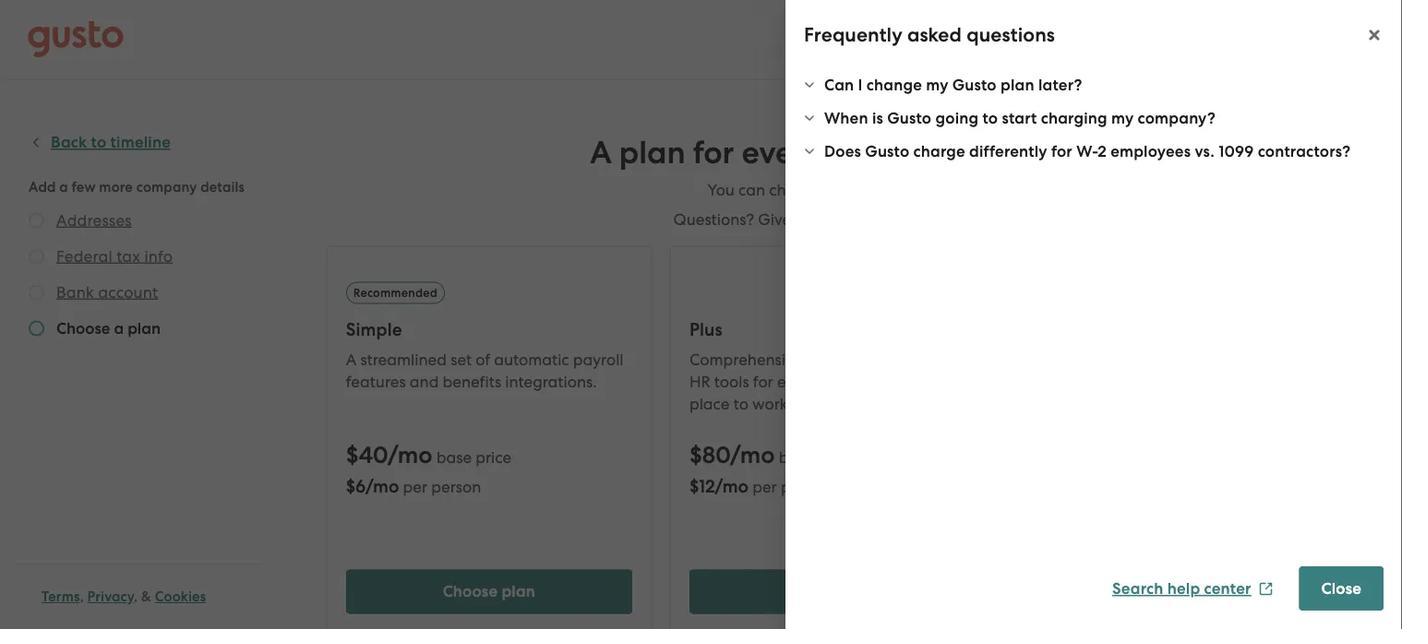 Task type: locate. For each thing, give the bounding box(es) containing it.
base down benefits
[[436, 448, 472, 467]]

us inside button
[[1200, 583, 1216, 602]]

when
[[825, 109, 869, 127]]

for up you
[[693, 134, 735, 172]]

comprehensive payroll, benefits, and hr tools for employers building a great place to work.
[[690, 350, 973, 413]]

us
[[795, 211, 811, 229], [1200, 583, 1216, 602]]

charge
[[914, 142, 966, 161]]

streamlined
[[361, 350, 447, 369]]

questions
[[967, 24, 1056, 47]]

0 vertical spatial a
[[590, 134, 612, 172]]

close button
[[1300, 567, 1384, 611]]

base inside $ 80 /mo base price $ 12 /mo per person
[[779, 448, 815, 467]]

plan
[[1001, 75, 1035, 94], [620, 134, 686, 172], [502, 583, 536, 602], [846, 583, 879, 602]]

, left &
[[134, 589, 138, 606]]

integrations.
[[505, 373, 597, 391]]

a plan for every modern business you can change plans at any time.
[[590, 134, 1076, 199]]

1 vertical spatial to
[[734, 395, 749, 413]]

per inside $ 80 /mo base price $ 12 /mo per person
[[753, 478, 777, 496]]

when is gusto going to start charging my company?
[[825, 109, 1216, 127]]

account menu element
[[1046, 0, 1375, 78]]

and up great
[[932, 350, 961, 369]]

is
[[873, 109, 884, 127]]

1 horizontal spatial per
[[753, 478, 777, 496]]

building
[[856, 373, 916, 391]]

a left call
[[815, 211, 825, 229]]

0 horizontal spatial choose
[[443, 583, 498, 602]]

/mo down work.
[[731, 441, 775, 470]]

1 horizontal spatial a
[[590, 134, 612, 172]]

differently
[[970, 142, 1048, 161]]

1 horizontal spatial my
[[1112, 109, 1134, 127]]

base down work.
[[779, 448, 815, 467]]

1 horizontal spatial to
[[983, 109, 999, 127]]

1 horizontal spatial and
[[932, 350, 961, 369]]

at right call
[[858, 211, 874, 229]]

1 person from the left
[[432, 478, 482, 496]]

charging
[[1041, 109, 1108, 127]]

0 horizontal spatial price
[[476, 448, 512, 467]]

a inside a streamlined set of automatic payroll features and benefits integrations.
[[346, 350, 357, 369]]

change right i
[[867, 75, 923, 94]]

frequently asked questions
[[804, 24, 1056, 47]]

can i change my gusto plan later?
[[825, 75, 1083, 94]]

base inside $ 40 /mo base price $ 6 /mo per person
[[436, 448, 472, 467]]

0 horizontal spatial my
[[927, 75, 949, 94]]

work.
[[753, 395, 792, 413]]

price down benefits
[[476, 448, 512, 467]]

for inside comprehensive payroll, benefits, and hr tools for employers building a great place to work.
[[753, 373, 774, 391]]

great
[[934, 373, 973, 391]]

1 horizontal spatial choose plan
[[787, 583, 879, 602]]

gusto up the 'going'
[[953, 75, 997, 94]]

1 horizontal spatial person
[[781, 478, 831, 496]]

0 vertical spatial us
[[795, 211, 811, 229]]

choose plan button for 40
[[346, 570, 633, 615]]

my up employees at top right
[[1112, 109, 1134, 127]]

any
[[891, 181, 918, 199]]

2 base from the left
[[779, 448, 815, 467]]

price down comprehensive payroll, benefits, and hr tools for employers building a great place to work.
[[819, 448, 855, 467]]

1 base from the left
[[436, 448, 472, 467]]

base
[[436, 448, 472, 467], [779, 448, 815, 467]]

1 vertical spatial gusto
[[888, 109, 932, 127]]

price inside $ 80 /mo base price $ 12 /mo per person
[[819, 448, 855, 467]]

1 horizontal spatial us
[[1200, 583, 1216, 602]]

2 choose plan button from the left
[[690, 570, 976, 615]]

of
[[476, 350, 490, 369]]

to
[[983, 109, 999, 127], [734, 395, 749, 413]]

1 horizontal spatial choose
[[787, 583, 842, 602]]

0 horizontal spatial to
[[734, 395, 749, 413]]

questions? give us a call at
[[674, 211, 874, 229]]

/mo down 40
[[366, 476, 399, 497]]

per inside $ 40 /mo base price $ 6 /mo per person
[[403, 478, 428, 496]]

0 vertical spatial change
[[867, 75, 923, 94]]

questions?
[[674, 211, 755, 229]]

for
[[693, 134, 735, 172], [1052, 142, 1073, 161], [753, 373, 774, 391]]

and
[[932, 350, 961, 369], [410, 373, 439, 391]]

0 horizontal spatial and
[[410, 373, 439, 391]]

and down streamlined
[[410, 373, 439, 391]]

, left the privacy link
[[80, 589, 84, 606]]

and inside a streamlined set of automatic payroll features and benefits integrations.
[[410, 373, 439, 391]]

1 vertical spatial change
[[770, 181, 824, 199]]

benefits
[[443, 373, 502, 391]]

,
[[80, 589, 84, 606], [134, 589, 138, 606]]

0 vertical spatial to
[[983, 109, 999, 127]]

person inside $ 80 /mo base price $ 12 /mo per person
[[781, 478, 831, 496]]

1 vertical spatial and
[[410, 373, 439, 391]]

to inside comprehensive payroll, benefits, and hr tools for employers building a great place to work.
[[734, 395, 749, 413]]

a
[[815, 211, 825, 229], [920, 373, 930, 391]]

2 per from the left
[[753, 478, 777, 496]]

base for 40
[[436, 448, 472, 467]]

/mo
[[388, 441, 433, 470], [731, 441, 775, 470], [366, 476, 399, 497], [715, 476, 749, 497]]

0 horizontal spatial ,
[[80, 589, 84, 606]]

modern
[[830, 134, 945, 172]]

0 horizontal spatial base
[[436, 448, 472, 467]]

for up work.
[[753, 373, 774, 391]]

1 horizontal spatial price
[[819, 448, 855, 467]]

change up give on the right of page
[[770, 181, 824, 199]]

person for 80
[[781, 478, 831, 496]]

price inside $ 40 /mo base price $ 6 /mo per person
[[476, 448, 512, 467]]

change inside a plan for every modern business you can change plans at any time.
[[770, 181, 824, 199]]

&
[[141, 589, 151, 606]]

1 price from the left
[[476, 448, 512, 467]]

price
[[476, 448, 512, 467], [819, 448, 855, 467]]

asked
[[908, 24, 962, 47]]

1 , from the left
[[80, 589, 84, 606]]

going
[[936, 109, 979, 127]]

per right 6
[[403, 478, 428, 496]]

1 horizontal spatial base
[[779, 448, 815, 467]]

1 vertical spatial us
[[1200, 583, 1216, 602]]

1 choose from the left
[[443, 583, 498, 602]]

1 per from the left
[[403, 478, 428, 496]]

2 vertical spatial gusto
[[866, 142, 910, 161]]

gusto down is
[[866, 142, 910, 161]]

privacy link
[[87, 589, 134, 606]]

per right the 12 at bottom
[[753, 478, 777, 496]]

1 horizontal spatial for
[[753, 373, 774, 391]]

frequently
[[804, 24, 903, 47]]

i
[[858, 75, 863, 94]]

per
[[403, 478, 428, 496], [753, 478, 777, 496]]

a inside a plan for every modern business you can change plans at any time.
[[590, 134, 612, 172]]

my up the 'going'
[[927, 75, 949, 94]]

for left w-
[[1052, 142, 1073, 161]]

1 choose plan from the left
[[443, 583, 536, 602]]

person for 40
[[432, 478, 482, 496]]

my
[[927, 75, 949, 94], [1112, 109, 1134, 127]]

choose
[[443, 583, 498, 602], [787, 583, 842, 602]]

2 price from the left
[[819, 448, 855, 467]]

at left any
[[872, 181, 887, 199]]

gusto
[[953, 75, 997, 94], [888, 109, 932, 127], [866, 142, 910, 161]]

comprehensive
[[690, 350, 803, 369]]

0 vertical spatial and
[[932, 350, 961, 369]]

and inside comprehensive payroll, benefits, and hr tools for employers building a great place to work.
[[932, 350, 961, 369]]

person
[[432, 478, 482, 496], [781, 478, 831, 496]]

1 horizontal spatial a
[[920, 373, 930, 391]]

give
[[758, 211, 792, 229]]

recommended
[[354, 286, 438, 300]]

0 horizontal spatial per
[[403, 478, 428, 496]]

2 , from the left
[[134, 589, 138, 606]]

0 vertical spatial a
[[815, 211, 825, 229]]

1 horizontal spatial choose plan button
[[690, 570, 976, 615]]

0 horizontal spatial choose plan button
[[346, 570, 633, 615]]

features
[[346, 373, 406, 391]]

$
[[346, 441, 359, 470], [690, 441, 702, 470], [346, 476, 356, 497], [690, 476, 699, 497]]

to down tools
[[734, 395, 749, 413]]

2 choose from the left
[[787, 583, 842, 602]]

1 vertical spatial a
[[920, 373, 930, 391]]

0 horizontal spatial a
[[815, 211, 825, 229]]

a for streamlined
[[346, 350, 357, 369]]

1 horizontal spatial ,
[[134, 589, 138, 606]]

contact us
[[1137, 583, 1216, 602]]

choose plan
[[443, 583, 536, 602], [787, 583, 879, 602]]

at inside a plan for every modern business you can change plans at any time.
[[872, 181, 887, 199]]

0 horizontal spatial change
[[770, 181, 824, 199]]

1 choose plan button from the left
[[346, 570, 633, 615]]

person inside $ 40 /mo base price $ 6 /mo per person
[[432, 478, 482, 496]]

change
[[867, 75, 923, 94], [770, 181, 824, 199]]

gusto right is
[[888, 109, 932, 127]]

2 horizontal spatial for
[[1052, 142, 1073, 161]]

1 horizontal spatial change
[[867, 75, 923, 94]]

0 horizontal spatial us
[[795, 211, 811, 229]]

choose plan button
[[346, 570, 633, 615], [690, 570, 976, 615]]

0 vertical spatial gusto
[[953, 75, 997, 94]]

at
[[872, 181, 887, 199], [858, 211, 874, 229]]

2 choose plan from the left
[[787, 583, 879, 602]]

choose plan button for 80
[[690, 570, 976, 615]]

to inside frequently asked questions dialog
[[983, 109, 999, 127]]

0 horizontal spatial person
[[432, 478, 482, 496]]

1 vertical spatial a
[[346, 350, 357, 369]]

choose plan for 40
[[443, 583, 536, 602]]

a left great
[[920, 373, 930, 391]]

0 horizontal spatial a
[[346, 350, 357, 369]]

0 vertical spatial at
[[872, 181, 887, 199]]

1 vertical spatial my
[[1112, 109, 1134, 127]]

plans
[[828, 181, 868, 199]]

a
[[590, 134, 612, 172], [346, 350, 357, 369]]

business
[[952, 134, 1076, 172]]

search help center link
[[1113, 580, 1274, 599]]

2 person from the left
[[781, 478, 831, 496]]

0 horizontal spatial choose plan
[[443, 583, 536, 602]]

to left start
[[983, 109, 999, 127]]

terms
[[42, 589, 80, 606]]

0 horizontal spatial for
[[693, 134, 735, 172]]



Task type: vqa. For each thing, say whether or not it's contained in the screenshot.
top What
no



Task type: describe. For each thing, give the bounding box(es) containing it.
place
[[690, 395, 730, 413]]

change inside frequently asked questions dialog
[[867, 75, 923, 94]]

contractors?
[[1258, 142, 1351, 161]]

you
[[708, 181, 735, 199]]

frequently asked questions dialog
[[786, 0, 1403, 630]]

help
[[1168, 580, 1201, 599]]

per for 80
[[753, 478, 777, 496]]

plan inside a plan for every modern business you can change plans at any time.
[[620, 134, 686, 172]]

cookies button
[[155, 586, 206, 609]]

center
[[1205, 580, 1252, 599]]

w-
[[1077, 142, 1098, 161]]

does
[[825, 142, 862, 161]]

can
[[825, 75, 855, 94]]

contact us button
[[1033, 570, 1320, 615]]

for inside frequently asked questions dialog
[[1052, 142, 1073, 161]]

1 vertical spatial at
[[858, 211, 874, 229]]

a inside comprehensive payroll, benefits, and hr tools for employers building a great place to work.
[[920, 373, 930, 391]]

choose for 80
[[787, 583, 842, 602]]

40
[[359, 441, 388, 470]]

0 vertical spatial my
[[927, 75, 949, 94]]

12
[[699, 476, 715, 497]]

can
[[739, 181, 766, 199]]

automatic
[[494, 350, 569, 369]]

1099
[[1219, 142, 1255, 161]]

search
[[1113, 580, 1164, 599]]

call
[[829, 211, 854, 229]]

plan inside frequently asked questions dialog
[[1001, 75, 1035, 94]]

base for 80
[[779, 448, 815, 467]]

faqs
[[1333, 148, 1371, 167]]

price for 80
[[819, 448, 855, 467]]

terms , privacy , & cookies
[[42, 589, 206, 606]]

every
[[742, 134, 823, 172]]

cookies
[[155, 589, 206, 606]]

faqs button
[[1310, 146, 1371, 169]]

does gusto charge differently for w-2 employees vs. 1099 contractors?
[[825, 142, 1351, 161]]

vs.
[[1195, 142, 1215, 161]]

plus
[[690, 320, 723, 341]]

/mo down 80
[[715, 476, 749, 497]]

start
[[1002, 109, 1038, 127]]

$ 80 /mo base price $ 12 /mo per person
[[690, 441, 855, 497]]

search help center
[[1113, 580, 1252, 599]]

price for 40
[[476, 448, 512, 467]]

later?
[[1039, 75, 1083, 94]]

a for plan
[[590, 134, 612, 172]]

6
[[356, 476, 366, 497]]

set
[[451, 350, 472, 369]]

contact
[[1137, 583, 1196, 602]]

2
[[1098, 142, 1107, 161]]

terms link
[[42, 589, 80, 606]]

benefits,
[[865, 350, 928, 369]]

company?
[[1138, 109, 1216, 127]]

choose for 40
[[443, 583, 498, 602]]

time.
[[922, 181, 958, 199]]

per for 40
[[403, 478, 428, 496]]

for inside a plan for every modern business you can change plans at any time.
[[693, 134, 735, 172]]

simple
[[346, 320, 402, 341]]

80
[[702, 441, 731, 470]]

employers
[[778, 373, 852, 391]]

tools
[[715, 373, 750, 391]]

privacy
[[87, 589, 134, 606]]

/mo down features
[[388, 441, 433, 470]]

a streamlined set of automatic payroll features and benefits integrations.
[[346, 350, 624, 391]]

payroll
[[573, 350, 624, 369]]

home image
[[28, 21, 124, 58]]

employees
[[1111, 142, 1192, 161]]

$ 40 /mo base price $ 6 /mo per person
[[346, 441, 512, 497]]

hr
[[690, 373, 711, 391]]

choose plan for 80
[[787, 583, 879, 602]]

close
[[1322, 580, 1362, 598]]

payroll,
[[806, 350, 861, 369]]



